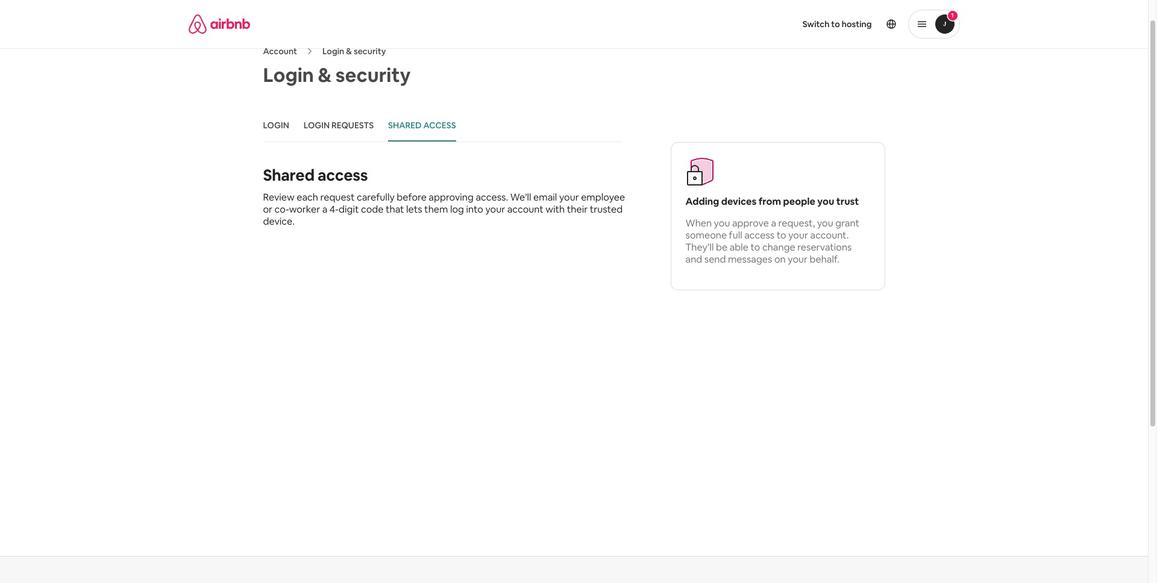 Task type: vqa. For each thing, say whether or not it's contained in the screenshot.
Nacional
no



Task type: locate. For each thing, give the bounding box(es) containing it.
you
[[818, 195, 835, 208], [714, 217, 731, 230], [818, 217, 834, 230]]

access
[[318, 165, 368, 186], [745, 229, 775, 242]]

a
[[322, 203, 328, 216], [772, 217, 777, 230]]

0 vertical spatial access
[[318, 165, 368, 186]]

digit
[[339, 203, 359, 216]]

adding devices from people you trust
[[686, 195, 860, 208]]

you left grant in the top right of the page
[[818, 217, 834, 230]]

login
[[263, 120, 289, 131], [304, 120, 330, 131]]

0 horizontal spatial login
[[263, 120, 289, 131]]

each
[[297, 191, 318, 204]]

on
[[775, 253, 786, 266]]

a down adding devices from people you trust
[[772, 217, 777, 230]]

to right switch
[[832, 19, 841, 30]]

2 horizontal spatial to
[[832, 19, 841, 30]]

1 horizontal spatial access
[[745, 229, 775, 242]]

0 vertical spatial &
[[346, 46, 352, 57]]

to up on
[[777, 229, 787, 242]]

tab list containing login
[[263, 110, 622, 142]]

we'll
[[511, 191, 532, 204]]

login requests
[[304, 120, 374, 131]]

1 vertical spatial &
[[318, 63, 332, 87]]

from
[[759, 195, 782, 208]]

before
[[397, 191, 427, 204]]

1 vertical spatial login & security
[[263, 63, 411, 87]]

log
[[450, 203, 464, 216]]

2 login from the left
[[304, 120, 330, 131]]

security
[[354, 46, 386, 57], [336, 63, 411, 87]]

requests
[[332, 120, 374, 131]]

0 horizontal spatial login
[[263, 63, 314, 87]]

0 horizontal spatial a
[[322, 203, 328, 216]]

login inside button
[[304, 120, 330, 131]]

to
[[832, 19, 841, 30], [777, 229, 787, 242], [751, 241, 761, 254]]

approving
[[429, 191, 474, 204]]

1 vertical spatial access
[[745, 229, 775, 242]]

0 vertical spatial a
[[322, 203, 328, 216]]

hosting
[[842, 19, 872, 30]]

grant
[[836, 217, 860, 230]]

1 vertical spatial a
[[772, 217, 777, 230]]

to right able
[[751, 241, 761, 254]]

login & security
[[323, 46, 386, 57], [263, 63, 411, 87]]

profile element
[[589, 0, 960, 48]]

0 horizontal spatial access
[[318, 165, 368, 186]]

1 login from the left
[[263, 120, 289, 131]]

access up the request
[[318, 165, 368, 186]]

1 horizontal spatial a
[[772, 217, 777, 230]]

email
[[534, 191, 557, 204]]

login up shared
[[263, 120, 289, 131]]

account
[[263, 46, 297, 57]]

account link
[[263, 46, 297, 57]]

login right account link
[[323, 46, 344, 57]]

login
[[323, 46, 344, 57], [263, 63, 314, 87]]

tab list
[[263, 110, 622, 142]]

change
[[763, 241, 796, 254]]

devices
[[722, 195, 757, 208]]

1 horizontal spatial &
[[346, 46, 352, 57]]

login down 'account'
[[263, 63, 314, 87]]

1 horizontal spatial login
[[304, 120, 330, 131]]

switch to hosting link
[[796, 11, 880, 37]]

switch
[[803, 19, 830, 30]]

access.
[[476, 191, 508, 204]]

request
[[321, 191, 355, 204]]

your
[[560, 191, 579, 204], [486, 203, 505, 216], [789, 229, 809, 242], [788, 253, 808, 266]]

&
[[346, 46, 352, 57], [318, 63, 332, 87]]

1 vertical spatial login
[[263, 63, 314, 87]]

1
[[952, 11, 954, 19]]

0 vertical spatial login
[[323, 46, 344, 57]]

4-
[[330, 203, 339, 216]]

login left requests in the left of the page
[[304, 120, 330, 131]]

access inside shared access review each request carefully before approving access. we'll email your employee or co-worker a 4-digit code that lets them log into your account with their trusted device.
[[318, 165, 368, 186]]

them
[[425, 203, 448, 216]]

shared
[[263, 165, 315, 186]]

account.
[[811, 229, 849, 242]]

a left 4- at top left
[[322, 203, 328, 216]]

request,
[[779, 217, 816, 230]]

send
[[705, 253, 726, 266]]

access right full
[[745, 229, 775, 242]]

their
[[567, 203, 588, 216]]



Task type: describe. For each thing, give the bounding box(es) containing it.
you left trust
[[818, 195, 835, 208]]

be
[[716, 241, 728, 254]]

trust
[[837, 195, 860, 208]]

0 horizontal spatial &
[[318, 63, 332, 87]]

when you approve a request, you grant someone full access to your account. they'll be able to change reservations and send messages on your behalf.
[[686, 217, 860, 266]]

able
[[730, 241, 749, 254]]

access inside when you approve a request, you grant someone full access to your account. they'll be able to change reservations and send messages on your behalf.
[[745, 229, 775, 242]]

you right when
[[714, 217, 731, 230]]

0 vertical spatial login & security
[[323, 46, 386, 57]]

login button
[[263, 110, 289, 142]]

lets
[[406, 203, 423, 216]]

they'll
[[686, 241, 714, 254]]

people
[[784, 195, 816, 208]]

shared access
[[388, 120, 456, 131]]

1 horizontal spatial login
[[323, 46, 344, 57]]

switch to hosting
[[803, 19, 872, 30]]

shared access button
[[388, 110, 456, 142]]

full
[[729, 229, 743, 242]]

with
[[546, 203, 565, 216]]

behalf.
[[810, 253, 840, 266]]

code
[[361, 203, 384, 216]]

shared access review each request carefully before approving access. we'll email your employee or co-worker a 4-digit code that lets them log into your account with their trusted device.
[[263, 165, 626, 228]]

to inside profile "element"
[[832, 19, 841, 30]]

1 vertical spatial security
[[336, 63, 411, 87]]

a inside when you approve a request, you grant someone full access to your account. they'll be able to change reservations and send messages on your behalf.
[[772, 217, 777, 230]]

access
[[424, 120, 456, 131]]

trusted
[[590, 203, 623, 216]]

login for login
[[263, 120, 289, 131]]

worker
[[289, 203, 320, 216]]

0 vertical spatial security
[[354, 46, 386, 57]]

reservations
[[798, 241, 852, 254]]

shared
[[388, 120, 422, 131]]

0 horizontal spatial to
[[751, 241, 761, 254]]

carefully
[[357, 191, 395, 204]]

1 horizontal spatial to
[[777, 229, 787, 242]]

co-
[[275, 203, 289, 216]]

messages
[[728, 253, 773, 266]]

account
[[508, 203, 544, 216]]

into
[[466, 203, 484, 216]]

that
[[386, 203, 404, 216]]

adding
[[686, 195, 720, 208]]

1 button
[[909, 10, 960, 39]]

login requests button
[[304, 110, 374, 142]]

and
[[686, 253, 703, 266]]

review
[[263, 191, 295, 204]]

device.
[[263, 215, 295, 228]]

a inside shared access review each request carefully before approving access. we'll email your employee or co-worker a 4-digit code that lets them log into your account with their trusted device.
[[322, 203, 328, 216]]

someone
[[686, 229, 727, 242]]

employee
[[581, 191, 626, 204]]

approve
[[733, 217, 769, 230]]

when
[[686, 217, 712, 230]]

login for login requests
[[304, 120, 330, 131]]

or
[[263, 203, 273, 216]]



